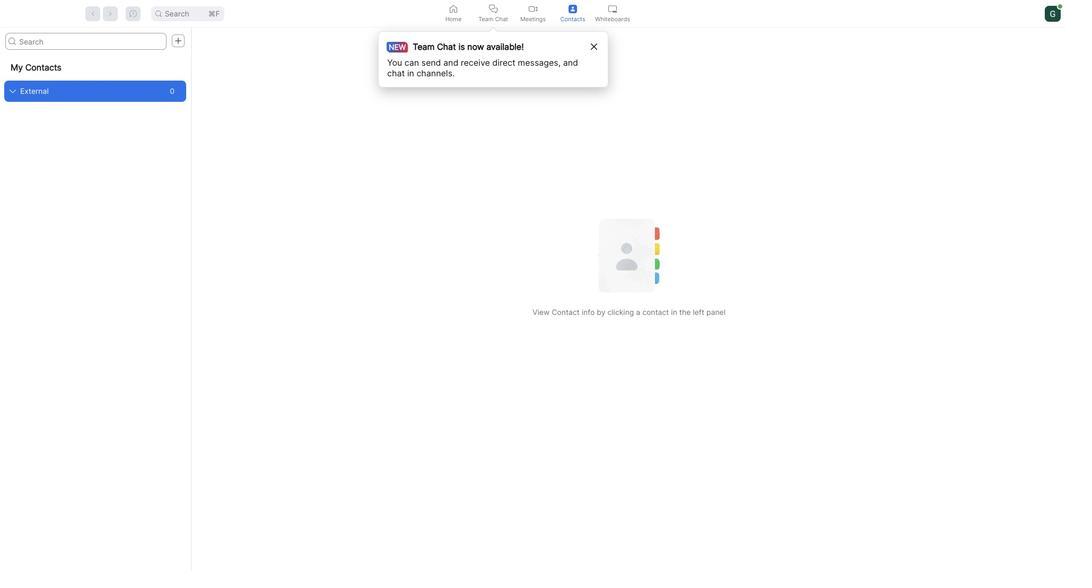 Task type: locate. For each thing, give the bounding box(es) containing it.
in right chat
[[407, 68, 414, 79]]

1 horizontal spatial magnifier image
[[155, 10, 162, 17]]

0 horizontal spatial team
[[413, 41, 435, 52]]

0 horizontal spatial magnifier image
[[8, 38, 16, 45]]

external
[[20, 86, 49, 95]]

0 horizontal spatial chat
[[437, 41, 456, 52]]

panel
[[707, 307, 726, 316]]

profile contact image
[[569, 5, 577, 13]]

my
[[11, 62, 23, 73]]

magnifier image
[[155, 10, 162, 17], [8, 38, 16, 45]]

tab list
[[434, 0, 633, 27]]

magnifier image up my
[[8, 38, 16, 45]]

1 vertical spatial team
[[413, 41, 435, 52]]

1 vertical spatial chat
[[437, 41, 456, 52]]

chevron down image
[[10, 88, 16, 94]]

1 and from the left
[[443, 57, 458, 68]]

home
[[445, 15, 462, 23]]

0 vertical spatial team
[[478, 15, 493, 23]]

1 vertical spatial contacts
[[25, 62, 62, 73]]

1 horizontal spatial team
[[478, 15, 493, 23]]

0 horizontal spatial contacts
[[25, 62, 62, 73]]

tab list containing home
[[434, 0, 633, 27]]

avatar image
[[1045, 6, 1061, 21]]

chat inside team chat is now available! you can send and receive direct messages, and chat in channels.
[[437, 41, 456, 52]]

0 vertical spatial in
[[407, 68, 414, 79]]

magnifier image for left magnifier image
[[8, 38, 16, 45]]

1 horizontal spatial and
[[563, 57, 578, 68]]

magnifier image left search
[[155, 10, 162, 17]]

my contacts heading
[[0, 54, 190, 81]]

0 vertical spatial contacts
[[560, 15, 585, 23]]

chat left is
[[437, 41, 456, 52]]

magnifier image
[[155, 10, 162, 17], [8, 38, 16, 45]]

and
[[443, 57, 458, 68], [563, 57, 578, 68]]

my contacts tree
[[0, 54, 190, 102]]

team
[[478, 15, 493, 23], [413, 41, 435, 52]]

meetings button
[[513, 0, 553, 27]]

⌘f
[[208, 9, 220, 18]]

contacts down profile contact image
[[560, 15, 585, 23]]

the
[[679, 307, 691, 316]]

contacts inside button
[[560, 15, 585, 23]]

meetings
[[520, 15, 546, 23]]

left
[[693, 307, 704, 316]]

0 horizontal spatial and
[[443, 57, 458, 68]]

2 and from the left
[[563, 57, 578, 68]]

contact
[[552, 307, 580, 316]]

plus small image
[[175, 37, 182, 45], [175, 37, 182, 45]]

send
[[421, 57, 441, 68]]

view contact info by clicking a contact in the left panel
[[533, 307, 726, 316]]

online image
[[1058, 4, 1062, 8]]

1 horizontal spatial chat
[[495, 15, 508, 23]]

0 vertical spatial magnifier image
[[155, 10, 162, 17]]

you
[[387, 57, 402, 68]]

by
[[597, 307, 605, 316]]

1 vertical spatial in
[[671, 307, 677, 316]]

direct
[[492, 57, 515, 68]]

team for team chat is now available! you can send and receive direct messages, and chat in channels.
[[413, 41, 435, 52]]

chat
[[495, 15, 508, 23], [437, 41, 456, 52]]

chat
[[387, 68, 405, 79]]

video on image
[[529, 5, 537, 13]]

magnifier image up my
[[8, 38, 16, 45]]

team chat image
[[489, 5, 498, 13], [489, 5, 498, 13]]

contacts
[[560, 15, 585, 23], [25, 62, 62, 73]]

and right messages,
[[563, 57, 578, 68]]

0
[[170, 86, 174, 95]]

tooltip containing team chat is now available! you can send and receive direct messages, and chat in channels.
[[378, 27, 608, 88]]

is
[[458, 41, 465, 52]]

contacts up external
[[25, 62, 62, 73]]

0 horizontal spatial in
[[407, 68, 414, 79]]

team chat is now available! you can send and receive direct messages, and chat in channels.
[[387, 41, 578, 79]]

and down team chat is now available! element
[[443, 57, 458, 68]]

tooltip
[[378, 27, 608, 88]]

team inside team chat is now available! you can send and receive direct messages, and chat in channels.
[[413, 41, 435, 52]]

clicking
[[608, 307, 634, 316]]

0 vertical spatial chat
[[495, 15, 508, 23]]

in
[[407, 68, 414, 79], [671, 307, 677, 316]]

whiteboard small image
[[608, 5, 617, 13]]

in left the
[[671, 307, 677, 316]]

chat up available!
[[495, 15, 508, 23]]

magnifier image left search
[[155, 10, 162, 17]]

1 vertical spatial magnifier image
[[8, 38, 16, 45]]

1 horizontal spatial magnifier image
[[155, 10, 162, 17]]

1 vertical spatial magnifier image
[[8, 38, 16, 45]]

now
[[467, 41, 484, 52]]

chat for team chat is now available! you can send and receive direct messages, and chat in channels.
[[437, 41, 456, 52]]

0 horizontal spatial magnifier image
[[8, 38, 16, 45]]

team up now
[[478, 15, 493, 23]]

my contacts grouping, external, 0 items enclose, level 2, 1 of 1, tree item
[[4, 81, 186, 102]]

home small image
[[449, 5, 458, 13]]

1 horizontal spatial contacts
[[560, 15, 585, 23]]

1 horizontal spatial in
[[671, 307, 677, 316]]

0 vertical spatial magnifier image
[[155, 10, 162, 17]]

chat inside button
[[495, 15, 508, 23]]

team inside button
[[478, 15, 493, 23]]

close image
[[591, 43, 597, 50]]

in inside contacts tab panel
[[671, 307, 677, 316]]

team up send
[[413, 41, 435, 52]]

contacts button
[[553, 0, 593, 27]]



Task type: vqa. For each thing, say whether or not it's contained in the screenshot.
direct
yes



Task type: describe. For each thing, give the bounding box(es) containing it.
close image
[[591, 43, 597, 50]]

you can send and receive direct messages, and chat in channels. element
[[387, 57, 589, 79]]

team for team chat
[[478, 15, 493, 23]]

magnifier image for topmost magnifier image
[[155, 10, 162, 17]]

online image
[[1058, 4, 1062, 8]]

a
[[636, 307, 640, 316]]

chevron down image
[[10, 88, 16, 94]]

in inside team chat is now available! you can send and receive direct messages, and chat in channels.
[[407, 68, 414, 79]]

Search text field
[[5, 33, 167, 50]]

home small image
[[449, 5, 458, 13]]

profile contact image
[[569, 5, 577, 13]]

can
[[405, 57, 419, 68]]

my contacts
[[11, 62, 62, 73]]

search
[[165, 9, 189, 18]]

whiteboards
[[595, 15, 630, 23]]

team chat
[[478, 15, 508, 23]]

whiteboard small image
[[608, 5, 617, 13]]

receive
[[461, 57, 490, 68]]

contacts inside heading
[[25, 62, 62, 73]]

info
[[582, 307, 595, 316]]

channels.
[[417, 68, 455, 79]]

team chat is now available! element
[[390, 40, 524, 53]]

contact
[[642, 307, 669, 316]]

view
[[533, 307, 550, 316]]

messages,
[[518, 57, 561, 68]]

whiteboards button
[[593, 0, 633, 27]]

contacts tab panel
[[0, 28, 1066, 571]]

video on image
[[529, 5, 537, 13]]

home button
[[434, 0, 473, 27]]

available!
[[486, 41, 524, 52]]

chat for team chat
[[495, 15, 508, 23]]

team chat button
[[473, 0, 513, 27]]



